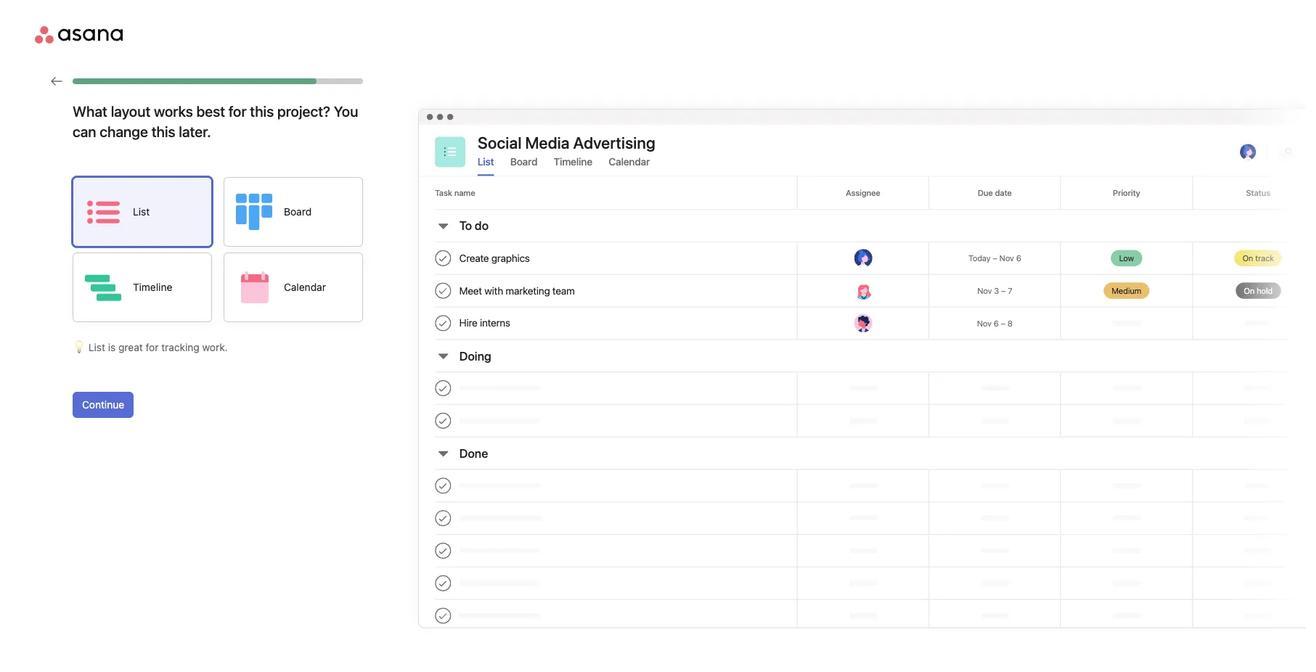 Task type: vqa. For each thing, say whether or not it's contained in the screenshot.
3rd My from the bottom
no



Task type: locate. For each thing, give the bounding box(es) containing it.
timeline up 💡 list is great for tracking work.
[[133, 281, 172, 293]]

6
[[1017, 254, 1022, 263], [994, 319, 999, 328]]

0 vertical spatial timeline
[[554, 156, 593, 168]]

2 row from the top
[[435, 372, 1307, 404]]

can
[[73, 123, 96, 140]]

nov inside meet with marketing team row
[[978, 286, 993, 296]]

board
[[511, 156, 538, 168], [284, 206, 312, 218]]

0 horizontal spatial calendar
[[284, 281, 326, 293]]

team
[[553, 285, 575, 297]]

on
[[1243, 254, 1254, 263], [1245, 286, 1255, 296]]

is
[[108, 341, 116, 354]]

this later.
[[152, 123, 211, 140]]

0 horizontal spatial 6
[[994, 319, 999, 328]]

great
[[118, 341, 143, 354]]

layout
[[111, 103, 151, 120]]

nov
[[1000, 254, 1015, 263], [978, 286, 993, 296], [978, 319, 992, 328]]

social
[[478, 133, 522, 153]]

1 vertical spatial on
[[1245, 286, 1255, 296]]

2 vertical spatial –
[[1002, 319, 1006, 328]]

1 vertical spatial for
[[146, 341, 159, 354]]

6 inside hire interns row
[[994, 319, 999, 328]]

1 vertical spatial –
[[1002, 286, 1006, 296]]

social media advertising
[[478, 133, 656, 153]]

timeline down social media advertising
[[554, 156, 593, 168]]

1 vertical spatial 6
[[994, 319, 999, 328]]

low
[[1120, 254, 1135, 263]]

5 row from the top
[[435, 502, 1307, 535]]

on inside on hold "cell"
[[1245, 286, 1255, 296]]

– left 7 at the top of the page
[[1002, 286, 1006, 296]]

2 vertical spatial list
[[88, 341, 105, 354]]

3
[[995, 286, 1000, 296]]

– right today
[[993, 254, 998, 263]]

timeline
[[554, 156, 593, 168], [133, 281, 172, 293]]

nov inside hire interns row
[[978, 319, 992, 328]]

1 horizontal spatial for
[[229, 103, 247, 120]]

on track cell
[[1193, 243, 1307, 274]]

8
[[1008, 319, 1013, 328]]

for for tracking
[[146, 341, 159, 354]]

1 vertical spatial board
[[284, 206, 312, 218]]

media advertising
[[525, 133, 656, 153]]

nov for hire interns
[[978, 319, 992, 328]]

works
[[154, 103, 193, 120]]

– inside create graphics row
[[993, 254, 998, 263]]

–
[[993, 254, 998, 263], [1002, 286, 1006, 296], [1002, 319, 1006, 328]]

– inside meet with marketing team row
[[1002, 286, 1006, 296]]

this
[[250, 103, 274, 120]]

💡
[[73, 341, 86, 354]]

1 vertical spatial list
[[133, 206, 150, 218]]

0 vertical spatial board
[[511, 156, 538, 168]]

on hold
[[1245, 286, 1273, 296]]

1 vertical spatial nov
[[978, 286, 993, 296]]

2 vertical spatial nov
[[978, 319, 992, 328]]

1 row from the top
[[435, 177, 1307, 209]]

– left 8
[[1002, 319, 1006, 328]]

0 vertical spatial on
[[1243, 254, 1254, 263]]

priority
[[1114, 188, 1141, 197]]

for right great
[[146, 341, 159, 354]]

for
[[229, 103, 247, 120], [146, 341, 159, 354]]

6 inside create graphics row
[[1017, 254, 1022, 263]]

– inside hire interns row
[[1002, 319, 1006, 328]]

0 vertical spatial calendar
[[609, 156, 650, 168]]

to do
[[460, 219, 489, 233]]

today
[[969, 254, 991, 263]]

for for this
[[229, 103, 247, 120]]

cell
[[1061, 308, 1193, 339], [1193, 308, 1307, 339], [435, 373, 797, 404], [797, 373, 929, 404], [929, 373, 1061, 404], [1061, 373, 1193, 404], [1193, 373, 1307, 404], [435, 405, 797, 437], [797, 405, 929, 437], [929, 405, 1061, 437], [1061, 405, 1193, 437], [1193, 405, 1307, 437], [435, 471, 797, 502], [797, 471, 929, 502], [929, 471, 1061, 502], [1061, 471, 1193, 502], [1193, 471, 1307, 502], [435, 503, 797, 535], [797, 503, 929, 535], [929, 503, 1061, 535], [1061, 503, 1193, 535], [1193, 503, 1307, 535], [435, 536, 797, 567], [797, 536, 929, 567], [929, 536, 1061, 567], [1061, 536, 1193, 567], [1193, 536, 1307, 567], [435, 568, 797, 600], [797, 568, 929, 600], [929, 568, 1061, 600], [1061, 568, 1193, 600], [1193, 568, 1307, 600], [435, 601, 797, 632], [797, 601, 929, 632], [929, 601, 1061, 632], [1061, 601, 1193, 632], [1193, 601, 1307, 632]]

on left hold
[[1245, 286, 1255, 296]]

6 right today
[[1017, 254, 1022, 263]]

0 horizontal spatial timeline
[[133, 281, 172, 293]]

for inside what layout works best for this project? you can change this later.
[[229, 103, 247, 120]]

1 horizontal spatial list
[[133, 206, 150, 218]]

1 vertical spatial timeline
[[133, 281, 172, 293]]

0 vertical spatial nov
[[1000, 254, 1015, 263]]

0 vertical spatial –
[[993, 254, 998, 263]]

row
[[435, 177, 1307, 209], [435, 372, 1307, 404], [435, 404, 1307, 437], [435, 469, 1307, 502], [435, 502, 1307, 535], [435, 535, 1307, 567], [435, 567, 1307, 600], [435, 600, 1307, 632]]

0 vertical spatial 6
[[1017, 254, 1022, 263]]

7
[[1008, 286, 1013, 296]]

on left track
[[1243, 254, 1254, 263]]

nov left the "3"
[[978, 286, 993, 296]]

row containing task name
[[435, 177, 1307, 209]]

– for hire interns
[[1002, 319, 1006, 328]]

nov left 8
[[978, 319, 992, 328]]

nov for meet with marketing team
[[978, 286, 993, 296]]

6 left 8
[[994, 319, 999, 328]]

meet with marketing team cell
[[435, 275, 797, 307]]

2 horizontal spatial list
[[478, 156, 494, 168]]

nov right today
[[1000, 254, 1015, 263]]

1 horizontal spatial timeline
[[554, 156, 593, 168]]

0 horizontal spatial for
[[146, 341, 159, 354]]

0 horizontal spatial board
[[284, 206, 312, 218]]

hire interns cell
[[435, 308, 797, 339]]

status
[[1247, 188, 1271, 197]]

track
[[1256, 254, 1275, 263]]

list
[[478, 156, 494, 168], [133, 206, 150, 218], [88, 341, 105, 354]]

doing cell
[[435, 340, 500, 372]]

on inside on track cell
[[1243, 254, 1254, 263]]

1 horizontal spatial calendar
[[609, 156, 650, 168]]

0 horizontal spatial list
[[88, 341, 105, 354]]

create graphics
[[460, 252, 530, 264]]

for left the this
[[229, 103, 247, 120]]

0 vertical spatial for
[[229, 103, 247, 120]]

1 horizontal spatial 6
[[1017, 254, 1022, 263]]

hire interns
[[460, 317, 511, 329]]

calendar
[[609, 156, 650, 168], [284, 281, 326, 293]]



Task type: describe. For each thing, give the bounding box(es) containing it.
– for meet with marketing team
[[1002, 286, 1006, 296]]

nov 6 – 8
[[978, 319, 1013, 328]]

create graphics row
[[435, 242, 1307, 274]]

4 row from the top
[[435, 469, 1307, 502]]

assignee
[[846, 188, 881, 197]]

nov inside create graphics row
[[1000, 254, 1015, 263]]

you
[[334, 103, 358, 120]]

hire interns row
[[435, 307, 1307, 339]]

create
[[460, 252, 489, 264]]

project?
[[277, 103, 331, 120]]

8 row from the top
[[435, 600, 1307, 632]]

go back image
[[51, 76, 62, 87]]

change
[[100, 123, 148, 140]]

best
[[196, 103, 225, 120]]

create graphics cell
[[435, 243, 797, 274]]

with
[[485, 285, 503, 297]]

listmulticoloricon image
[[444, 146, 457, 158]]

meet with marketing team
[[460, 285, 575, 297]]

what
[[73, 103, 107, 120]]

💡 list is great for tracking work.
[[73, 341, 228, 354]]

medium
[[1112, 286, 1142, 296]]

0 vertical spatial list
[[478, 156, 494, 168]]

task name
[[435, 188, 475, 197]]

today – nov 6
[[969, 254, 1022, 263]]

1 vertical spatial calendar
[[284, 281, 326, 293]]

meet with marketing team row
[[435, 274, 1307, 307]]

continue
[[82, 399, 124, 411]]

due date
[[978, 188, 1012, 197]]

7 row from the top
[[435, 567, 1307, 600]]

done
[[460, 447, 488, 461]]

doing
[[460, 349, 492, 363]]

asana image
[[35, 26, 123, 44]]

done cell
[[435, 438, 496, 469]]

graphics
[[492, 252, 530, 264]]

low cell
[[1061, 243, 1193, 274]]

interns
[[480, 317, 511, 329]]

to do cell
[[435, 210, 497, 242]]

work.
[[202, 341, 228, 354]]

6 row from the top
[[435, 535, 1307, 567]]

1 horizontal spatial board
[[511, 156, 538, 168]]

on hold cell
[[1193, 275, 1307, 307]]

marketing
[[506, 285, 550, 297]]

hold
[[1257, 286, 1273, 296]]

hire
[[460, 317, 478, 329]]

what layout works best for this project? you can change this later.
[[73, 103, 358, 140]]

on for meet with marketing team
[[1245, 286, 1255, 296]]

nov 3 – 7
[[978, 286, 1013, 296]]

3 row from the top
[[435, 404, 1307, 437]]

meet
[[460, 285, 482, 297]]

on for create graphics
[[1243, 254, 1254, 263]]

on track
[[1243, 254, 1275, 263]]

continue button
[[73, 392, 134, 418]]

tracking
[[161, 341, 200, 354]]

done table
[[419, 177, 1307, 654]]

medium cell
[[1061, 275, 1193, 307]]



